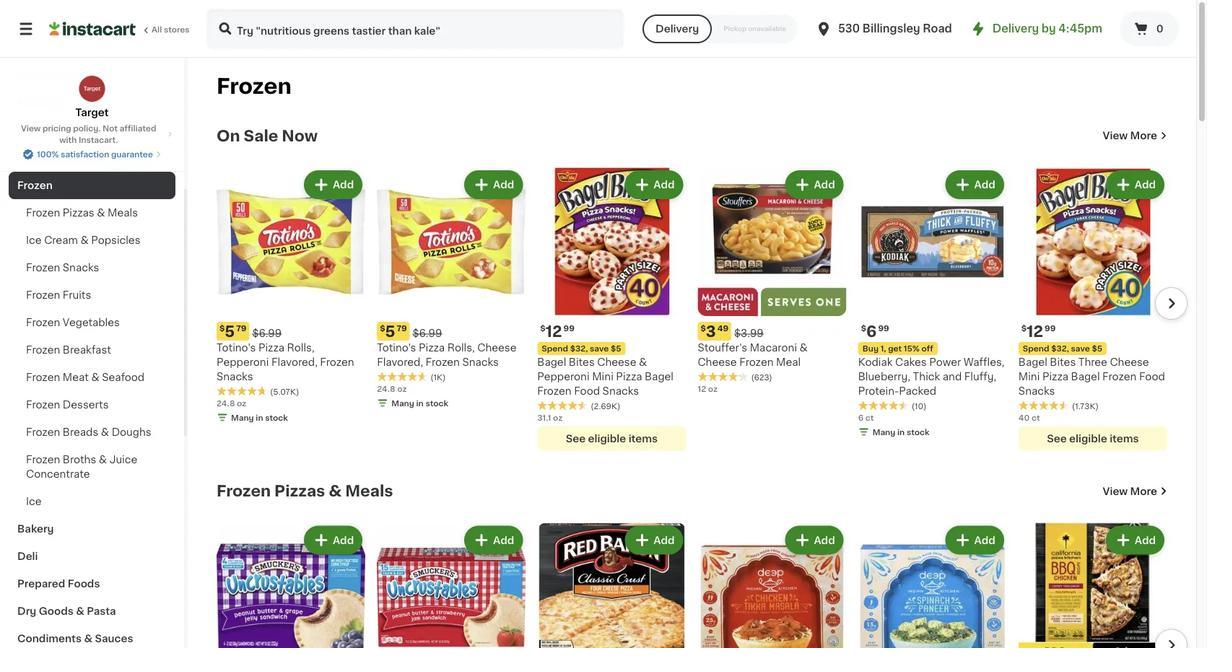 Task type: describe. For each thing, give the bounding box(es) containing it.
blueberry,
[[858, 372, 910, 382]]

(623)
[[751, 373, 772, 381]]

oz for totino's pizza rolls, cheese flavored, frozen snacks
[[397, 385, 407, 393]]

foods
[[68, 579, 100, 589]]

seafood inside meat & seafood link
[[57, 126, 101, 136]]

breads
[[63, 427, 98, 438]]

stouffer's
[[698, 343, 747, 353]]

pepperoni inside 'totino's pizza rolls, pepperoni flavored, frozen snacks'
[[217, 358, 269, 368]]

flavored, for totino's pizza rolls, cheese flavored, frozen snacks
[[377, 358, 423, 368]]

$5.79 original price: $6.99 element for pepperoni
[[217, 322, 365, 341]]

(1.73k)
[[1072, 402, 1099, 410]]

see eligible items button for food
[[537, 426, 686, 451]]

power
[[929, 358, 961, 368]]

0 vertical spatial frozen pizzas & meals
[[26, 208, 138, 218]]

desserts
[[63, 400, 109, 410]]

view more for on sale now
[[1103, 131, 1157, 141]]

service type group
[[643, 14, 798, 43]]

frozen desserts link
[[9, 391, 175, 419]]

spend $32, save $5 for cheese
[[542, 345, 621, 353]]

in for totino's pizza rolls, cheese flavored, frozen snacks
[[416, 399, 424, 407]]

produce link
[[9, 35, 175, 62]]

bites for mini
[[569, 358, 595, 368]]

mini inside bagel bites three cheese mini pizza bagel frozen food snacks
[[1019, 372, 1040, 382]]

on sale now link
[[217, 127, 318, 144]]

on sale now
[[217, 128, 318, 143]]

instacart logo image
[[49, 20, 136, 38]]

in for kodiak cakes power waffles, blueberry, thick and fluffy, protein-packed
[[897, 428, 905, 436]]

100% satisfaction guarantee
[[37, 151, 153, 158]]

delivery by 4:45pm link
[[970, 20, 1103, 38]]

fluffy,
[[964, 372, 996, 382]]

totino's for totino's pizza rolls, cheese flavored, frozen snacks
[[377, 343, 416, 353]]

goods
[[39, 606, 73, 617]]

$6.99 for cheese
[[413, 329, 442, 339]]

meal
[[776, 358, 801, 368]]

see for snacks
[[1047, 434, 1067, 444]]

eggs
[[59, 71, 85, 81]]

Search field
[[208, 10, 622, 48]]

see for food
[[566, 434, 586, 444]]

frozen meat & seafood link
[[9, 364, 175, 391]]

spend for bagel bites cheese & pepperoni mini pizza bagel frozen food snacks
[[542, 345, 568, 353]]

pasta
[[87, 606, 116, 617]]

meat & seafood
[[17, 126, 101, 136]]

pepperoni inside bagel bites cheese & pepperoni mini pizza bagel frozen food snacks
[[537, 372, 590, 382]]

12 for bagel bites three cheese mini pizza bagel frozen food snacks
[[1027, 324, 1043, 339]]

frozen inside 'link'
[[26, 290, 60, 300]]

12 for bagel bites cheese & pepperoni mini pizza bagel frozen food snacks
[[546, 324, 562, 339]]

item carousel region for on sale now
[[196, 162, 1188, 460]]

12 oz
[[698, 385, 718, 393]]

totino's for totino's pizza rolls, pepperoni flavored, frozen snacks
[[217, 343, 256, 353]]

(5.07k)
[[270, 388, 299, 396]]

31.1
[[537, 414, 551, 422]]

ct for 6
[[866, 414, 874, 422]]

79 for totino's pizza rolls, pepperoni flavored, frozen snacks
[[236, 325, 247, 333]]

more for frozen pizzas & meals
[[1130, 486, 1157, 497]]

frozen broths & juice concentrate link
[[9, 446, 175, 488]]

affiliated
[[120, 125, 156, 132]]

sauces
[[95, 634, 133, 644]]

cakes
[[895, 358, 927, 368]]

5 for totino's pizza rolls, pepperoni flavored, frozen snacks
[[225, 324, 235, 339]]

concentrate
[[26, 469, 90, 479]]

24.8 oz for totino's pizza rolls, cheese flavored, frozen snacks
[[377, 385, 407, 393]]

ice cream & popsicles
[[26, 235, 140, 245]]

candy
[[68, 153, 103, 163]]

dairy & eggs link
[[9, 62, 175, 90]]

0 vertical spatial meals
[[108, 208, 138, 218]]

totino's pizza rolls, pepperoni flavored, frozen snacks
[[217, 343, 354, 382]]

0 horizontal spatial meat
[[17, 126, 44, 136]]

dry goods & pasta link
[[9, 598, 175, 625]]

99 for bagel bites cheese & pepperoni mini pizza bagel frozen food snacks
[[564, 325, 575, 333]]

bagel bites cheese & pepperoni mini pizza bagel frozen food snacks
[[537, 358, 674, 397]]

snacks & candy link
[[9, 144, 175, 172]]

fruits
[[63, 290, 91, 300]]

totino's pizza rolls, cheese flavored, frozen snacks
[[377, 343, 517, 368]]

prepared foods link
[[9, 570, 175, 598]]

buy 1, get 15% off
[[863, 345, 933, 353]]

$ for totino's pizza rolls, pepperoni flavored, frozen snacks
[[219, 325, 225, 333]]

530 billingsley road
[[838, 23, 952, 34]]

in for totino's pizza rolls, pepperoni flavored, frozen snacks
[[256, 414, 263, 422]]

530 billingsley road button
[[815, 9, 952, 49]]

frozen breads & doughs link
[[9, 419, 175, 446]]

more for on sale now
[[1130, 131, 1157, 141]]

$ for bagel bites three cheese mini pizza bagel frozen food snacks
[[1022, 325, 1027, 333]]

prepared foods
[[17, 579, 100, 589]]

food inside bagel bites three cheese mini pizza bagel frozen food snacks
[[1139, 372, 1165, 382]]

cheese inside bagel bites cheese & pepperoni mini pizza bagel frozen food snacks
[[597, 358, 636, 368]]

by
[[1042, 23, 1056, 34]]

target
[[75, 108, 109, 118]]

49
[[718, 325, 729, 333]]

(10)
[[912, 402, 927, 410]]

frozen inside 'totino's pizza rolls, pepperoni flavored, frozen snacks'
[[320, 358, 354, 368]]

$ 12 99 for bagel bites three cheese mini pizza bagel frozen food snacks
[[1022, 324, 1056, 339]]

seafood inside frozen meat & seafood link
[[102, 373, 145, 383]]

eligible for snacks
[[1069, 434, 1107, 444]]

see eligible items button for snacks
[[1019, 426, 1168, 451]]

frozen snacks
[[26, 263, 99, 273]]

frozen fruits
[[26, 290, 91, 300]]

0
[[1156, 24, 1164, 34]]

condiments
[[17, 634, 82, 644]]

bakery
[[17, 524, 54, 534]]

pricing
[[43, 125, 71, 132]]

off
[[922, 345, 933, 353]]

frozen meat & seafood
[[26, 373, 145, 383]]

stouffer's macaroni & cheese frozen meal
[[698, 343, 808, 368]]

15%
[[904, 345, 920, 353]]

snacks inside 'totino's pizza rolls, pepperoni flavored, frozen snacks'
[[217, 372, 253, 382]]

many for kodiak cakes power waffles, blueberry, thick and fluffy, protein-packed
[[873, 428, 896, 436]]

popsicles
[[91, 235, 140, 245]]

condiments & sauces
[[17, 634, 133, 644]]

cheese for 12
[[1110, 358, 1149, 368]]

doughs
[[112, 427, 151, 438]]

target link
[[75, 75, 109, 120]]

79 for totino's pizza rolls, cheese flavored, frozen snacks
[[397, 325, 407, 333]]

waffles,
[[964, 358, 1005, 368]]

see eligible items for snacks
[[1047, 434, 1139, 444]]

frozen broths & juice concentrate
[[26, 455, 137, 479]]

prepared
[[17, 579, 65, 589]]

delivery button
[[643, 14, 712, 43]]

frozen breads & doughs
[[26, 427, 151, 438]]

$ 3 49
[[701, 324, 729, 339]]

instacart.
[[79, 136, 118, 144]]

frozen inside 'stouffer's macaroni & cheese frozen meal'
[[740, 358, 774, 368]]

bagel bites three cheese mini pizza bagel frozen food snacks
[[1019, 358, 1165, 397]]

1 vertical spatial 6
[[858, 414, 864, 422]]

& inside 'stouffer's macaroni & cheese frozen meal'
[[800, 343, 808, 353]]

24.8 for totino's pizza rolls, pepperoni flavored, frozen snacks
[[217, 399, 235, 407]]

thick
[[913, 372, 940, 382]]

satisfaction
[[61, 151, 109, 158]]

$ for bagel bites cheese & pepperoni mini pizza bagel frozen food snacks
[[540, 325, 546, 333]]

$ for kodiak cakes power waffles, blueberry, thick and fluffy, protein-packed
[[861, 325, 866, 333]]

eligible for food
[[588, 434, 626, 444]]

sale
[[244, 128, 278, 143]]

all stores
[[152, 26, 190, 34]]

1 vertical spatial pizzas
[[274, 484, 325, 499]]

kodiak cakes power waffles, blueberry, thick and fluffy, protein-packed
[[858, 358, 1005, 397]]

99 for kodiak cakes power waffles, blueberry, thick and fluffy, protein-packed
[[878, 325, 889, 333]]

$ 6 99
[[861, 324, 889, 339]]



Task type: locate. For each thing, give the bounding box(es) containing it.
many in stock for totino's pizza rolls, pepperoni flavored, frozen snacks
[[231, 414, 288, 422]]

2 item carousel region from the top
[[196, 517, 1188, 648]]

cheese
[[477, 343, 517, 353], [698, 358, 737, 368], [597, 358, 636, 368], [1110, 358, 1149, 368]]

2 ct from the left
[[1032, 414, 1040, 422]]

1 horizontal spatial 79
[[397, 325, 407, 333]]

flavored, for totino's pizza rolls, pepperoni flavored, frozen snacks
[[271, 358, 318, 368]]

$ 12 99 up bagel bites cheese & pepperoni mini pizza bagel frozen food snacks
[[540, 324, 575, 339]]

spend $32, save $5 up three
[[1023, 345, 1103, 353]]

stock down (1k)
[[426, 399, 448, 407]]

&
[[48, 71, 56, 81], [47, 126, 55, 136], [58, 153, 66, 163], [97, 208, 105, 218], [80, 235, 89, 245], [800, 343, 808, 353], [639, 358, 647, 368], [91, 373, 99, 383], [101, 427, 109, 438], [99, 455, 107, 465], [329, 484, 342, 499], [76, 606, 84, 617], [84, 634, 92, 644]]

0 horizontal spatial 24.8 oz
[[217, 399, 246, 407]]

oz down the stouffer's at bottom
[[708, 385, 718, 393]]

5 up 'totino's pizza rolls, pepperoni flavored, frozen snacks'
[[225, 324, 235, 339]]

not
[[103, 125, 118, 132]]

view more for frozen pizzas & meals
[[1103, 486, 1157, 497]]

in
[[416, 399, 424, 407], [256, 414, 263, 422], [897, 428, 905, 436]]

0 horizontal spatial 12
[[546, 324, 562, 339]]

1 vertical spatial frozen pizzas & meals
[[217, 484, 393, 499]]

2 totino's from the left
[[377, 343, 416, 353]]

2 flavored, from the left
[[377, 358, 423, 368]]

pizzas
[[63, 208, 94, 218], [274, 484, 325, 499]]

4 $ from the left
[[861, 325, 866, 333]]

1 totino's from the left
[[217, 343, 256, 353]]

in down totino's pizza rolls, cheese flavored, frozen snacks
[[416, 399, 424, 407]]

see eligible items for food
[[566, 434, 658, 444]]

2 $ 12 99 from the left
[[1022, 324, 1056, 339]]

beverages link
[[9, 90, 175, 117]]

2 $32, from the left
[[1051, 345, 1069, 353]]

seafood
[[57, 126, 101, 136], [102, 373, 145, 383]]

2 horizontal spatial in
[[897, 428, 905, 436]]

vegetables
[[63, 318, 120, 328]]

totino's inside 'totino's pizza rolls, pepperoni flavored, frozen snacks'
[[217, 343, 256, 353]]

2 $5 from the left
[[1092, 345, 1103, 353]]

in down 'totino's pizza rolls, pepperoni flavored, frozen snacks'
[[256, 414, 263, 422]]

100% satisfaction guarantee button
[[22, 146, 162, 160]]

$5.79 original price: $6.99 element for cheese
[[377, 322, 526, 341]]

delivery inside button
[[656, 24, 699, 34]]

product group
[[217, 168, 365, 426], [377, 168, 526, 412], [537, 168, 686, 451], [698, 168, 847, 395], [858, 168, 1007, 441], [1019, 168, 1168, 451], [217, 523, 365, 648], [377, 523, 526, 648], [537, 523, 686, 648], [698, 523, 847, 648], [858, 523, 1007, 648], [1019, 523, 1168, 648]]

on
[[217, 128, 240, 143]]

many in stock for totino's pizza rolls, cheese flavored, frozen snacks
[[391, 399, 448, 407]]

buy
[[863, 345, 879, 353]]

0 vertical spatial pepperoni
[[217, 358, 269, 368]]

None search field
[[206, 9, 624, 49]]

5 for totino's pizza rolls, cheese flavored, frozen snacks
[[385, 324, 395, 339]]

0 vertical spatial item carousel region
[[196, 162, 1188, 460]]

see
[[566, 434, 586, 444], [1047, 434, 1067, 444]]

1 more from the top
[[1130, 131, 1157, 141]]

get
[[888, 345, 902, 353]]

frozen inside bagel bites three cheese mini pizza bagel frozen food snacks
[[1103, 372, 1137, 382]]

$5
[[611, 345, 621, 353], [1092, 345, 1103, 353]]

0 horizontal spatial 5
[[225, 324, 235, 339]]

spend $32, save $5 up bagel bites cheese & pepperoni mini pizza bagel frozen food snacks
[[542, 345, 621, 353]]

1 vertical spatial pepperoni
[[537, 372, 590, 382]]

5 up totino's pizza rolls, cheese flavored, frozen snacks
[[385, 324, 395, 339]]

snacks inside totino's pizza rolls, cheese flavored, frozen snacks
[[462, 358, 499, 368]]

0 vertical spatial meat
[[17, 126, 44, 136]]

rolls, inside totino's pizza rolls, cheese flavored, frozen snacks
[[447, 343, 475, 353]]

2 $6.99 from the left
[[413, 329, 442, 339]]

$32, up bagel bites three cheese mini pizza bagel frozen food snacks
[[1051, 345, 1069, 353]]

policy.
[[73, 125, 101, 132]]

2 see eligible items from the left
[[1047, 434, 1139, 444]]

frozen inside bagel bites cheese & pepperoni mini pizza bagel frozen food snacks
[[537, 386, 572, 397]]

(2.69k)
[[591, 402, 621, 410]]

$ 12 99 up bagel bites three cheese mini pizza bagel frozen food snacks
[[1022, 324, 1056, 339]]

2 99 from the left
[[564, 325, 575, 333]]

$5.79 original price: $6.99 element up 'totino's pizza rolls, pepperoni flavored, frozen snacks'
[[217, 322, 365, 341]]

1 horizontal spatial see eligible items
[[1047, 434, 1139, 444]]

view more link for on sale now
[[1103, 129, 1168, 143]]

oz down 'totino's pizza rolls, pepperoni flavored, frozen snacks'
[[237, 399, 246, 407]]

1 view more link from the top
[[1103, 129, 1168, 143]]

2 $ 5 79 from the left
[[380, 324, 407, 339]]

item carousel region containing add
[[196, 517, 1188, 648]]

12
[[546, 324, 562, 339], [1027, 324, 1043, 339], [698, 385, 706, 393]]

24.8 oz down totino's pizza rolls, cheese flavored, frozen snacks
[[377, 385, 407, 393]]

eligible
[[588, 434, 626, 444], [1069, 434, 1107, 444]]

79 up totino's pizza rolls, cheese flavored, frozen snacks
[[397, 325, 407, 333]]

save for three
[[1071, 345, 1090, 353]]

$32, for three
[[1051, 345, 1069, 353]]

three
[[1079, 358, 1108, 368]]

protein-
[[858, 386, 899, 397]]

1 item carousel region from the top
[[196, 162, 1188, 460]]

frozen pizzas & meals link for view more link for frozen pizzas & meals
[[217, 483, 393, 500]]

meat up 100%
[[17, 126, 44, 136]]

see down bagel bites three cheese mini pizza bagel frozen food snacks
[[1047, 434, 1067, 444]]

2 horizontal spatial stock
[[907, 428, 930, 436]]

99
[[878, 325, 889, 333], [564, 325, 575, 333], [1045, 325, 1056, 333]]

1 save from the left
[[590, 345, 609, 353]]

1 vertical spatial frozen pizzas & meals link
[[217, 483, 393, 500]]

1 horizontal spatial mini
[[1019, 372, 1040, 382]]

$6.99 for pepperoni
[[252, 329, 282, 339]]

bagel
[[537, 358, 566, 368], [1019, 358, 1047, 368], [645, 372, 674, 382], [1071, 372, 1100, 382]]

$32,
[[570, 345, 588, 353], [1051, 345, 1069, 353]]

0 horizontal spatial pepperoni
[[217, 358, 269, 368]]

1 vertical spatial item carousel region
[[196, 517, 1188, 648]]

0 horizontal spatial frozen pizzas & meals link
[[9, 199, 175, 227]]

view pricing policy. not affiliated with instacart.
[[21, 125, 156, 144]]

1 horizontal spatial see
[[1047, 434, 1067, 444]]

99 for bagel bites three cheese mini pizza bagel frozen food snacks
[[1045, 325, 1056, 333]]

eligible down (1.73k)
[[1069, 434, 1107, 444]]

1 horizontal spatial totino's
[[377, 343, 416, 353]]

dairy & eggs
[[17, 71, 85, 81]]

frozen pizzas & meals link for ice cream & popsicles link
[[9, 199, 175, 227]]

breakfast
[[63, 345, 111, 355]]

1 5 from the left
[[225, 324, 235, 339]]

oz down totino's pizza rolls, cheese flavored, frozen snacks
[[397, 385, 407, 393]]

0 horizontal spatial spend
[[542, 345, 568, 353]]

oz for totino's pizza rolls, pepperoni flavored, frozen snacks
[[237, 399, 246, 407]]

1 horizontal spatial $6.99
[[413, 329, 442, 339]]

1 horizontal spatial bites
[[1050, 358, 1076, 368]]

2 mini from the left
[[1019, 372, 1040, 382]]

2 horizontal spatial many
[[873, 428, 896, 436]]

save up bagel bites cheese & pepperoni mini pizza bagel frozen food snacks
[[590, 345, 609, 353]]

ice for ice cream & popsicles
[[26, 235, 42, 245]]

0 horizontal spatial pizzas
[[63, 208, 94, 218]]

ct for 12
[[1032, 414, 1040, 422]]

mini inside bagel bites cheese & pepperoni mini pizza bagel frozen food snacks
[[592, 372, 614, 382]]

4:45pm
[[1059, 23, 1103, 34]]

$
[[219, 325, 225, 333], [380, 325, 385, 333], [701, 325, 706, 333], [861, 325, 866, 333], [540, 325, 546, 333], [1022, 325, 1027, 333]]

1 spend from the left
[[542, 345, 568, 353]]

0 vertical spatial more
[[1130, 131, 1157, 141]]

stock for waffles,
[[907, 428, 930, 436]]

see eligible items down (2.69k)
[[566, 434, 658, 444]]

1 view more from the top
[[1103, 131, 1157, 141]]

rolls, inside 'totino's pizza rolls, pepperoni flavored, frozen snacks'
[[287, 343, 314, 353]]

3 99 from the left
[[1045, 325, 1056, 333]]

1 vertical spatial 24.8
[[217, 399, 235, 407]]

spend for bagel bites three cheese mini pizza bagel frozen food snacks
[[1023, 345, 1049, 353]]

1 horizontal spatial meat
[[63, 373, 89, 383]]

seafood up with
[[57, 126, 101, 136]]

view inside view pricing policy. not affiliated with instacart.
[[21, 125, 41, 132]]

food inside bagel bites cheese & pepperoni mini pizza bagel frozen food snacks
[[574, 386, 600, 397]]

pizza inside totino's pizza rolls, cheese flavored, frozen snacks
[[419, 343, 445, 353]]

many in stock down (5.07k) on the left of the page
[[231, 414, 288, 422]]

5 $ from the left
[[540, 325, 546, 333]]

1 horizontal spatial see eligible items button
[[1019, 426, 1168, 451]]

view for on sale now
[[1103, 131, 1128, 141]]

many for totino's pizza rolls, pepperoni flavored, frozen snacks
[[231, 414, 254, 422]]

2 see from the left
[[1047, 434, 1067, 444]]

cheese inside totino's pizza rolls, cheese flavored, frozen snacks
[[477, 343, 517, 353]]

1 horizontal spatial frozen pizzas & meals
[[217, 484, 393, 499]]

dairy
[[17, 71, 45, 81]]

delivery for delivery
[[656, 24, 699, 34]]

1 vertical spatial meals
[[345, 484, 393, 499]]

snacks
[[17, 153, 55, 163], [63, 263, 99, 273], [462, 358, 499, 368], [217, 372, 253, 382], [603, 386, 639, 397], [1019, 386, 1055, 397]]

save for cheese
[[590, 345, 609, 353]]

0 horizontal spatial flavored,
[[271, 358, 318, 368]]

$5 for cheese
[[611, 345, 621, 353]]

delivery for delivery by 4:45pm
[[993, 23, 1039, 34]]

1 see eligible items button from the left
[[537, 426, 686, 451]]

view pricing policy. not affiliated with instacart. link
[[12, 123, 173, 146]]

$3.99
[[734, 329, 764, 339]]

meat
[[17, 126, 44, 136], [63, 373, 89, 383]]

1 horizontal spatial flavored,
[[377, 358, 423, 368]]

item carousel region
[[196, 162, 1188, 460], [196, 517, 1188, 648]]

items for bagel bites cheese & pepperoni mini pizza bagel frozen food snacks
[[629, 434, 658, 444]]

0 horizontal spatial $6.99
[[252, 329, 282, 339]]

0 horizontal spatial food
[[574, 386, 600, 397]]

condiments & sauces link
[[9, 625, 175, 648]]

$ for totino's pizza rolls, cheese flavored, frozen snacks
[[380, 325, 385, 333]]

79 up 'totino's pizza rolls, pepperoni flavored, frozen snacks'
[[236, 325, 247, 333]]

1 horizontal spatial seafood
[[102, 373, 145, 383]]

target logo image
[[78, 75, 106, 103]]

1 vertical spatial many
[[231, 414, 254, 422]]

2 view more from the top
[[1103, 486, 1157, 497]]

$5.79 original price: $6.99 element
[[217, 322, 365, 341], [377, 322, 526, 341]]

1 vertical spatial meat
[[63, 373, 89, 383]]

24.8 oz for totino's pizza rolls, pepperoni flavored, frozen snacks
[[217, 399, 246, 407]]

6 down protein-
[[858, 414, 864, 422]]

1 spend $32, save $5 from the left
[[542, 345, 621, 353]]

1 $ from the left
[[219, 325, 225, 333]]

mini up 40 ct on the bottom right of the page
[[1019, 372, 1040, 382]]

pizza
[[258, 343, 284, 353], [419, 343, 445, 353], [616, 372, 642, 382], [1043, 372, 1069, 382]]

0 horizontal spatial bites
[[569, 358, 595, 368]]

0 horizontal spatial delivery
[[656, 24, 699, 34]]

1 flavored, from the left
[[271, 358, 318, 368]]

1 vertical spatial seafood
[[102, 373, 145, 383]]

2 horizontal spatial 12
[[1027, 324, 1043, 339]]

product group containing 3
[[698, 168, 847, 395]]

100%
[[37, 151, 59, 158]]

meat down frozen breakfast
[[63, 373, 89, 383]]

view more
[[1103, 131, 1157, 141], [1103, 486, 1157, 497]]

frozen vegetables
[[26, 318, 120, 328]]

1 $ 12 99 from the left
[[540, 324, 575, 339]]

99 up bagel bites cheese & pepperoni mini pizza bagel frozen food snacks
[[564, 325, 575, 333]]

1 ct from the left
[[866, 414, 874, 422]]

see down bagel bites cheese & pepperoni mini pizza bagel frozen food snacks
[[566, 434, 586, 444]]

0 horizontal spatial in
[[256, 414, 263, 422]]

0 horizontal spatial eligible
[[588, 434, 626, 444]]

2 horizontal spatial 99
[[1045, 325, 1056, 333]]

2 save from the left
[[1071, 345, 1090, 353]]

1 horizontal spatial 99
[[878, 325, 889, 333]]

see eligible items down (1.73k)
[[1047, 434, 1139, 444]]

$ 5 79 for totino's pizza rolls, pepperoni flavored, frozen snacks
[[219, 324, 247, 339]]

broths
[[63, 455, 96, 465]]

1 see from the left
[[566, 434, 586, 444]]

1 $32, from the left
[[570, 345, 588, 353]]

2 vertical spatial in
[[897, 428, 905, 436]]

2 $ from the left
[[380, 325, 385, 333]]

cream
[[44, 235, 78, 245]]

ice left cream
[[26, 235, 42, 245]]

3 $ from the left
[[701, 325, 706, 333]]

6 up buy
[[866, 324, 877, 339]]

ice cream & popsicles link
[[9, 227, 175, 254]]

1 vertical spatial stock
[[265, 414, 288, 422]]

1 horizontal spatial rolls,
[[447, 343, 475, 353]]

frozen inside frozen broths & juice concentrate
[[26, 455, 60, 465]]

oz for stouffer's macaroni & cheese frozen meal
[[708, 385, 718, 393]]

bites inside bagel bites three cheese mini pizza bagel frozen food snacks
[[1050, 358, 1076, 368]]

see eligible items
[[566, 434, 658, 444], [1047, 434, 1139, 444]]

2 bites from the left
[[1050, 358, 1076, 368]]

$6.99 up 'totino's pizza rolls, pepperoni flavored, frozen snacks'
[[252, 329, 282, 339]]

0 vertical spatial pizzas
[[63, 208, 94, 218]]

delivery
[[993, 23, 1039, 34], [656, 24, 699, 34]]

save
[[590, 345, 609, 353], [1071, 345, 1090, 353]]

$5 up three
[[1092, 345, 1103, 353]]

1 see eligible items from the left
[[566, 434, 658, 444]]

ct down protein-
[[866, 414, 874, 422]]

0 vertical spatial stock
[[426, 399, 448, 407]]

0 vertical spatial 24.8 oz
[[377, 385, 407, 393]]

snacks & candy
[[17, 153, 103, 163]]

1 horizontal spatial $5
[[1092, 345, 1103, 353]]

0 horizontal spatial items
[[629, 434, 658, 444]]

2 see eligible items button from the left
[[1019, 426, 1168, 451]]

2 spend from the left
[[1023, 345, 1049, 353]]

macaroni
[[750, 343, 797, 353]]

2 5 from the left
[[385, 324, 395, 339]]

ice up bakery
[[26, 497, 42, 507]]

0 horizontal spatial $5.79 original price: $6.99 element
[[217, 322, 365, 341]]

many down 'totino's pizza rolls, pepperoni flavored, frozen snacks'
[[231, 414, 254, 422]]

6 $ from the left
[[1022, 325, 1027, 333]]

1 vertical spatial ice
[[26, 497, 42, 507]]

6
[[866, 324, 877, 339], [858, 414, 864, 422]]

many in stock down (10)
[[873, 428, 930, 436]]

1 horizontal spatial frozen pizzas & meals link
[[217, 483, 393, 500]]

flavored, inside 'totino's pizza rolls, pepperoni flavored, frozen snacks'
[[271, 358, 318, 368]]

many down the 6 ct
[[873, 428, 896, 436]]

frozen desserts
[[26, 400, 109, 410]]

view for frozen pizzas & meals
[[1103, 486, 1128, 497]]

see eligible items button down (2.69k)
[[537, 426, 686, 451]]

delivery by 4:45pm
[[993, 23, 1103, 34]]

many for totino's pizza rolls, cheese flavored, frozen snacks
[[391, 399, 414, 407]]

0 horizontal spatial see
[[566, 434, 586, 444]]

flavored,
[[271, 358, 318, 368], [377, 358, 423, 368]]

99 up bagel bites three cheese mini pizza bagel frozen food snacks
[[1045, 325, 1056, 333]]

1 $6.99 from the left
[[252, 329, 282, 339]]

item carousel region containing 5
[[196, 162, 1188, 460]]

cheese for 5
[[477, 343, 517, 353]]

$ inside $ 3 49
[[701, 325, 706, 333]]

0 horizontal spatial $ 12 99
[[540, 324, 575, 339]]

1 horizontal spatial $ 12 99
[[1022, 324, 1056, 339]]

1 horizontal spatial eligible
[[1069, 434, 1107, 444]]

and
[[943, 372, 962, 382]]

meals
[[108, 208, 138, 218], [345, 484, 393, 499]]

0 horizontal spatial spend $32, save $5
[[542, 345, 621, 353]]

0 horizontal spatial mini
[[592, 372, 614, 382]]

2 ice from the top
[[26, 497, 42, 507]]

1 horizontal spatial pizzas
[[274, 484, 325, 499]]

bites for pizza
[[1050, 358, 1076, 368]]

1 rolls, from the left
[[287, 343, 314, 353]]

$32, up bagel bites cheese & pepperoni mini pizza bagel frozen food snacks
[[570, 345, 588, 353]]

$ 5 79 for totino's pizza rolls, cheese flavored, frozen snacks
[[380, 324, 407, 339]]

many in stock down (1k)
[[391, 399, 448, 407]]

99 inside $ 6 99
[[878, 325, 889, 333]]

2 $5.79 original price: $6.99 element from the left
[[377, 322, 526, 341]]

2 view more link from the top
[[1103, 484, 1168, 499]]

1 eligible from the left
[[588, 434, 626, 444]]

1 horizontal spatial items
[[1110, 434, 1139, 444]]

1 horizontal spatial many
[[391, 399, 414, 407]]

$5 up bagel bites cheese & pepperoni mini pizza bagel frozen food snacks
[[611, 345, 621, 353]]

0 horizontal spatial 79
[[236, 325, 247, 333]]

mini up (2.69k)
[[592, 372, 614, 382]]

1 horizontal spatial 24.8
[[377, 385, 395, 393]]

view more link for frozen pizzas & meals
[[1103, 484, 1168, 499]]

0 vertical spatial frozen pizzas & meals link
[[9, 199, 175, 227]]

snacks inside bagel bites cheese & pepperoni mini pizza bagel frozen food snacks
[[603, 386, 639, 397]]

stores
[[164, 26, 190, 34]]

$ 5 79 up 'totino's pizza rolls, pepperoni flavored, frozen snacks'
[[219, 324, 247, 339]]

1 vertical spatial food
[[574, 386, 600, 397]]

snacks inside bagel bites three cheese mini pizza bagel frozen food snacks
[[1019, 386, 1055, 397]]

bites up (2.69k)
[[569, 358, 595, 368]]

spend up bagel bites cheese & pepperoni mini pizza bagel frozen food snacks
[[542, 345, 568, 353]]

0 vertical spatial food
[[1139, 372, 1165, 382]]

flavored, inside totino's pizza rolls, cheese flavored, frozen snacks
[[377, 358, 423, 368]]

oz
[[397, 385, 407, 393], [708, 385, 718, 393], [237, 399, 246, 407], [553, 414, 563, 422]]

2 rolls, from the left
[[447, 343, 475, 353]]

eligible down (2.69k)
[[588, 434, 626, 444]]

0 horizontal spatial see eligible items
[[566, 434, 658, 444]]

1 vertical spatial more
[[1130, 486, 1157, 497]]

cheese inside 'stouffer's macaroni & cheese frozen meal'
[[698, 358, 737, 368]]

1,
[[881, 345, 886, 353]]

many down totino's pizza rolls, cheese flavored, frozen snacks
[[391, 399, 414, 407]]

1 $5.79 original price: $6.99 element from the left
[[217, 322, 365, 341]]

billingsley
[[863, 23, 920, 34]]

530
[[838, 23, 860, 34]]

1 vertical spatial view more
[[1103, 486, 1157, 497]]

2 items from the left
[[1110, 434, 1139, 444]]

3
[[706, 324, 716, 339]]

1 horizontal spatial $ 5 79
[[380, 324, 407, 339]]

cheese inside bagel bites three cheese mini pizza bagel frozen food snacks
[[1110, 358, 1149, 368]]

0 horizontal spatial save
[[590, 345, 609, 353]]

1 horizontal spatial 24.8 oz
[[377, 385, 407, 393]]

frozen snacks link
[[9, 254, 175, 282]]

& inside bagel bites cheese & pepperoni mini pizza bagel frozen food snacks
[[639, 358, 647, 368]]

0 horizontal spatial totino's
[[217, 343, 256, 353]]

pizza inside bagel bites cheese & pepperoni mini pizza bagel frozen food snacks
[[616, 372, 642, 382]]

stock down (5.07k) on the left of the page
[[265, 414, 288, 422]]

1 79 from the left
[[236, 325, 247, 333]]

1 horizontal spatial 12
[[698, 385, 706, 393]]

in down packed
[[897, 428, 905, 436]]

1 horizontal spatial pepperoni
[[537, 372, 590, 382]]

2 79 from the left
[[397, 325, 407, 333]]

items for bagel bites three cheese mini pizza bagel frozen food snacks
[[1110, 434, 1139, 444]]

oz for bagel bites cheese & pepperoni mini pizza bagel frozen food snacks
[[553, 414, 563, 422]]

frozen inside totino's pizza rolls, cheese flavored, frozen snacks
[[426, 358, 460, 368]]

rolls, for pepperoni
[[287, 343, 314, 353]]

frozen breakfast link
[[9, 336, 175, 364]]

$ 12 99 for bagel bites cheese & pepperoni mini pizza bagel frozen food snacks
[[540, 324, 575, 339]]

save up three
[[1071, 345, 1090, 353]]

1 99 from the left
[[878, 325, 889, 333]]

ct right '40'
[[1032, 414, 1040, 422]]

$6.99 up totino's pizza rolls, cheese flavored, frozen snacks
[[413, 329, 442, 339]]

stock for cheese
[[426, 399, 448, 407]]

0 vertical spatial seafood
[[57, 126, 101, 136]]

pizza inside bagel bites three cheese mini pizza bagel frozen food snacks
[[1043, 372, 1069, 382]]

beverages
[[17, 98, 73, 108]]

2 eligible from the left
[[1069, 434, 1107, 444]]

1 $ 5 79 from the left
[[219, 324, 247, 339]]

view more link
[[1103, 129, 1168, 143], [1103, 484, 1168, 499]]

many in stock for kodiak cakes power waffles, blueberry, thick and fluffy, protein-packed
[[873, 428, 930, 436]]

2 vertical spatial stock
[[907, 428, 930, 436]]

0 horizontal spatial $ 5 79
[[219, 324, 247, 339]]

meat & seafood link
[[9, 117, 175, 144]]

kodiak
[[858, 358, 893, 368]]

1 horizontal spatial meals
[[345, 484, 393, 499]]

guarantee
[[111, 151, 153, 158]]

cheese for 3
[[698, 358, 737, 368]]

2 more from the top
[[1130, 486, 1157, 497]]

spend up bagel bites three cheese mini pizza bagel frozen food snacks
[[1023, 345, 1049, 353]]

1 ice from the top
[[26, 235, 42, 245]]

road
[[923, 23, 952, 34]]

oz right 31.1
[[553, 414, 563, 422]]

ct
[[866, 414, 874, 422], [1032, 414, 1040, 422]]

product group containing 6
[[858, 168, 1007, 441]]

$5 for three
[[1092, 345, 1103, 353]]

1 horizontal spatial stock
[[426, 399, 448, 407]]

spend $32, save $5 for three
[[1023, 345, 1103, 353]]

dry goods & pasta
[[17, 606, 116, 617]]

1 bites from the left
[[569, 358, 595, 368]]

dry
[[17, 606, 36, 617]]

pizza inside 'totino's pizza rolls, pepperoni flavored, frozen snacks'
[[258, 343, 284, 353]]

add
[[333, 180, 354, 190], [493, 180, 514, 190], [654, 180, 675, 190], [814, 180, 835, 190], [974, 180, 996, 190], [1135, 180, 1156, 190], [333, 536, 354, 546], [493, 536, 514, 546], [654, 536, 675, 546], [814, 536, 835, 546], [974, 536, 996, 546], [1135, 536, 1156, 546]]

$5.79 original price: $6.99 element up totino's pizza rolls, cheese flavored, frozen snacks
[[377, 322, 526, 341]]

ice for ice
[[26, 497, 42, 507]]

1 horizontal spatial ct
[[1032, 414, 1040, 422]]

0 horizontal spatial stock
[[265, 414, 288, 422]]

24.8 oz down 'totino's pizza rolls, pepperoni flavored, frozen snacks'
[[217, 399, 246, 407]]

1 horizontal spatial spend $32, save $5
[[1023, 345, 1103, 353]]

0 vertical spatial in
[[416, 399, 424, 407]]

24.8 for totino's pizza rolls, cheese flavored, frozen snacks
[[377, 385, 395, 393]]

item carousel region for frozen pizzas & meals
[[196, 517, 1188, 648]]

0 vertical spatial ice
[[26, 235, 42, 245]]

1 horizontal spatial $32,
[[1051, 345, 1069, 353]]

rolls, for cheese
[[447, 343, 475, 353]]

1 items from the left
[[629, 434, 658, 444]]

2 vertical spatial many in stock
[[873, 428, 930, 436]]

stock for pepperoni
[[265, 414, 288, 422]]

$ 5 79 up totino's pizza rolls, cheese flavored, frozen snacks
[[380, 324, 407, 339]]

99 up 1,
[[878, 325, 889, 333]]

bites left three
[[1050, 358, 1076, 368]]

totino's inside totino's pizza rolls, cheese flavored, frozen snacks
[[377, 343, 416, 353]]

frozen link
[[9, 172, 175, 199]]

1 mini from the left
[[592, 372, 614, 382]]

see eligible items button down (1.73k)
[[1019, 426, 1168, 451]]

$ inside $ 6 99
[[861, 325, 866, 333]]

seafood up frozen desserts link
[[102, 373, 145, 383]]

$32, for cheese
[[570, 345, 588, 353]]

40
[[1019, 414, 1030, 422]]

0 horizontal spatial 24.8
[[217, 399, 235, 407]]

2 vertical spatial many
[[873, 428, 896, 436]]

1 horizontal spatial many in stock
[[391, 399, 448, 407]]

1 horizontal spatial 5
[[385, 324, 395, 339]]

& inside frozen broths & juice concentrate
[[99, 455, 107, 465]]

1 $5 from the left
[[611, 345, 621, 353]]

$ for stouffer's macaroni & cheese frozen meal
[[701, 325, 706, 333]]

0 horizontal spatial many in stock
[[231, 414, 288, 422]]

stock down (10)
[[907, 428, 930, 436]]

many
[[391, 399, 414, 407], [231, 414, 254, 422], [873, 428, 896, 436]]

1 horizontal spatial 6
[[866, 324, 877, 339]]

bites inside bagel bites cheese & pepperoni mini pizza bagel frozen food snacks
[[569, 358, 595, 368]]

2 spend $32, save $5 from the left
[[1023, 345, 1103, 353]]

$3.49 original price: $3.99 element
[[698, 322, 847, 341]]



Task type: vqa. For each thing, say whether or not it's contained in the screenshot.


